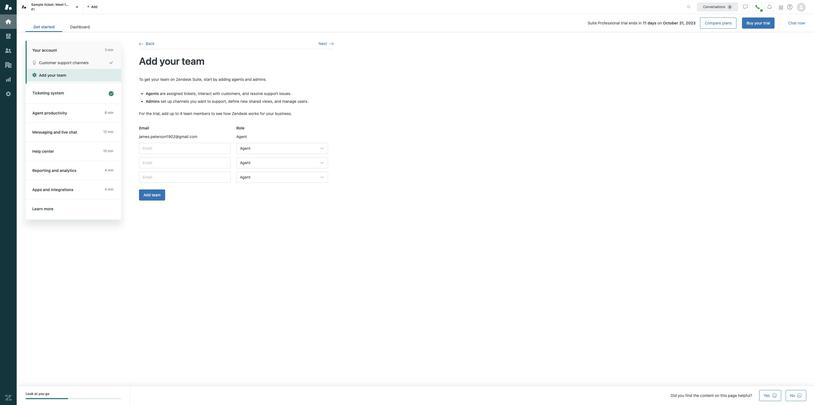 Task type: describe. For each thing, give the bounding box(es) containing it.
members
[[194, 111, 210, 116]]

2023
[[686, 21, 696, 25]]

agent button for first email field from the bottom of the page
[[236, 172, 328, 183]]

back button
[[139, 41, 155, 46]]

add your team button
[[27, 69, 121, 82]]

help
[[32, 149, 41, 154]]

admin image
[[5, 90, 12, 98]]

dashboard tab
[[62, 22, 98, 32]]

get
[[144, 77, 150, 82]]

min for help center
[[108, 149, 114, 153]]

trial,
[[153, 111, 161, 116]]

zendesk image
[[5, 395, 12, 402]]

agents
[[146, 91, 159, 96]]

how
[[223, 111, 231, 116]]

conversations button
[[697, 2, 739, 11]]

your inside 'content-title' region
[[160, 55, 180, 67]]

customers image
[[5, 47, 12, 54]]

add for 'content-title' region
[[139, 55, 158, 67]]

min for agent productivity
[[108, 111, 114, 115]]

zendesk support image
[[5, 4, 12, 11]]

resolve
[[250, 91, 263, 96]]

meet
[[55, 3, 64, 7]]

back
[[146, 41, 155, 46]]

10
[[103, 149, 107, 153]]

add team button
[[139, 190, 165, 201]]

your
[[32, 48, 41, 53]]

ticketing
[[32, 91, 50, 95]]

reporting
[[32, 168, 51, 173]]

for
[[260, 111, 265, 116]]

31,
[[680, 21, 685, 25]]

live
[[62, 130, 68, 135]]

with
[[213, 91, 220, 96]]

0 horizontal spatial you
[[38, 392, 44, 396]]

users.
[[298, 99, 309, 104]]

yes
[[764, 394, 771, 398]]

team inside 'content-title' region
[[182, 55, 205, 67]]

next button
[[319, 41, 334, 46]]

integrations
[[51, 188, 73, 192]]

agent button for third email field from the bottom of the page
[[236, 143, 328, 154]]

the for did you find the content on this page helpful?
[[694, 394, 700, 398]]

october
[[663, 21, 679, 25]]

4 inside region
[[180, 111, 182, 116]]

min for messaging and live chat
[[108, 130, 114, 134]]

customers,
[[221, 91, 241, 96]]

set
[[161, 99, 166, 104]]

get
[[33, 24, 40, 29]]

compare
[[705, 21, 722, 25]]

add your team inside add your team button
[[39, 73, 66, 78]]

you inside region
[[190, 99, 197, 104]]

to
[[139, 77, 143, 82]]

agents
[[232, 77, 244, 82]]

support inside button
[[58, 60, 72, 65]]

center
[[42, 149, 54, 154]]

views image
[[5, 33, 12, 40]]

sample
[[31, 3, 43, 7]]

your account heading
[[26, 41, 121, 56]]

this
[[721, 394, 727, 398]]

learn
[[32, 207, 43, 211]]

agent button for 2nd email field from the top
[[236, 157, 328, 169]]

ticketing system button
[[26, 84, 120, 103]]

progress bar image
[[26, 399, 68, 400]]

your account
[[32, 48, 57, 53]]

yes button
[[760, 391, 782, 402]]

3 email field from the top
[[139, 172, 231, 183]]

min for apps and integrations
[[108, 188, 114, 192]]

issues.
[[279, 91, 292, 96]]

4 for apps and integrations
[[105, 188, 107, 192]]

1 horizontal spatial zendesk
[[232, 111, 247, 116]]

11
[[643, 21, 647, 25]]

helpful?
[[739, 394, 753, 398]]

are
[[160, 91, 166, 96]]

role
[[236, 126, 245, 130]]

button displays agent's chat status as invisible. image
[[744, 5, 748, 9]]

0 vertical spatial up
[[167, 99, 172, 104]]

chat now
[[789, 21, 806, 25]]

2 horizontal spatial to
[[211, 111, 215, 116]]

compare plans button
[[701, 18, 737, 29]]

organizations image
[[5, 61, 12, 69]]

progress-bar progress bar
[[26, 399, 121, 400]]

learn more button
[[26, 200, 120, 219]]

in
[[639, 21, 642, 25]]

on inside section
[[658, 21, 662, 25]]

suite professional trial ends in 11 days on october 31, 2023
[[588, 21, 696, 25]]

chat
[[789, 21, 797, 25]]

and left live at the left top
[[54, 130, 61, 135]]

reporting image
[[5, 76, 12, 83]]

to get your team on zendesk suite, start by adding agents and admins.
[[139, 77, 267, 82]]

compare plans
[[705, 21, 732, 25]]

look at you go
[[26, 392, 49, 396]]

now
[[798, 21, 806, 25]]

October 31, 2023 text field
[[663, 21, 696, 25]]

add inside region
[[162, 111, 169, 116]]

start
[[204, 77, 212, 82]]

1 vertical spatial add
[[39, 73, 46, 78]]

ticketing system
[[32, 91, 64, 95]]

next
[[319, 41, 327, 46]]

interact
[[198, 91, 212, 96]]

shared
[[249, 99, 261, 104]]

reporting and analytics
[[32, 168, 77, 173]]

add inside 'dropdown button'
[[91, 5, 98, 9]]

customer support channels button
[[27, 56, 121, 69]]

ticket
[[71, 3, 80, 7]]

business.
[[275, 111, 292, 116]]

and right agents on the left of page
[[245, 77, 252, 82]]

tickets,
[[184, 91, 197, 96]]

ticket:
[[44, 3, 55, 7]]

conversations
[[703, 5, 726, 9]]

sample ticket: meet the ticket #1
[[31, 3, 80, 11]]

on inside region
[[170, 77, 175, 82]]



Task type: vqa. For each thing, say whether or not it's contained in the screenshot.
second The 4 Min from the top
yes



Task type: locate. For each thing, give the bounding box(es) containing it.
1 vertical spatial zendesk
[[232, 111, 247, 116]]

did
[[671, 394, 677, 398]]

admins.
[[253, 77, 267, 82]]

on
[[658, 21, 662, 25], [170, 77, 175, 82], [715, 394, 720, 398]]

4 min
[[105, 168, 114, 172], [105, 188, 114, 192]]

zendesk products image
[[780, 5, 783, 9]]

agents are assigned tickets, interact with customers, and resolve support issues.
[[146, 91, 292, 96]]

add team
[[144, 193, 161, 198]]

0 vertical spatial on
[[658, 21, 662, 25]]

add inside 'content-title' region
[[139, 55, 158, 67]]

the right find
[[694, 394, 700, 398]]

add
[[139, 55, 158, 67], [39, 73, 46, 78], [144, 193, 151, 198]]

the right the for
[[146, 111, 152, 116]]

up right the trial,
[[170, 111, 174, 116]]

2 email field from the top
[[139, 157, 231, 169]]

page
[[729, 394, 737, 398]]

help center
[[32, 149, 54, 154]]

min for your account
[[108, 48, 114, 52]]

email
[[139, 126, 149, 130]]

0 vertical spatial 4 min
[[105, 168, 114, 172]]

get started image
[[5, 18, 12, 25]]

learn more
[[32, 207, 53, 211]]

1 vertical spatial support
[[264, 91, 278, 96]]

1 horizontal spatial to
[[207, 99, 211, 104]]

chat now button
[[784, 18, 810, 29]]

see
[[216, 111, 222, 116]]

4 min from the top
[[108, 149, 114, 153]]

add for add team button
[[144, 193, 151, 198]]

support
[[58, 60, 72, 65], [264, 91, 278, 96]]

min inside your account heading
[[108, 48, 114, 52]]

12
[[103, 130, 107, 134]]

started
[[41, 24, 55, 29]]

on right days
[[658, 21, 662, 25]]

1 vertical spatial on
[[170, 77, 175, 82]]

1 vertical spatial channels
[[173, 99, 189, 104]]

channels down assigned
[[173, 99, 189, 104]]

team
[[182, 55, 205, 67], [57, 73, 66, 78], [160, 77, 169, 82], [184, 111, 192, 116], [152, 193, 161, 198]]

new
[[241, 99, 248, 104]]

and right apps
[[43, 188, 50, 192]]

you down "tickets,"
[[190, 99, 197, 104]]

1 agent button from the top
[[236, 143, 328, 154]]

0 horizontal spatial on
[[170, 77, 175, 82]]

want
[[198, 99, 206, 104]]

trial
[[621, 21, 628, 25], [764, 21, 771, 25]]

close image
[[74, 4, 80, 10]]

1 horizontal spatial support
[[264, 91, 278, 96]]

1 vertical spatial agent button
[[236, 157, 328, 169]]

3 agent button from the top
[[236, 172, 328, 183]]

works
[[248, 111, 259, 116]]

on left this
[[715, 394, 720, 398]]

4
[[180, 111, 182, 116], [105, 168, 107, 172], [105, 188, 107, 192]]

no
[[791, 394, 796, 398]]

support,
[[212, 99, 227, 104]]

tab
[[17, 0, 83, 14]]

productivity
[[44, 111, 67, 115]]

to left see
[[211, 111, 215, 116]]

agent productivity
[[32, 111, 67, 115]]

add button
[[83, 0, 101, 14]]

main element
[[0, 0, 17, 406]]

buy
[[747, 21, 754, 25]]

1 horizontal spatial add
[[162, 111, 169, 116]]

support inside region
[[264, 91, 278, 96]]

1 vertical spatial email field
[[139, 157, 231, 169]]

your inside section
[[755, 21, 763, 25]]

0 vertical spatial email field
[[139, 143, 231, 154]]

2 horizontal spatial the
[[694, 394, 700, 398]]

3 min from the top
[[108, 130, 114, 134]]

2 min from the top
[[108, 111, 114, 115]]

apps
[[32, 188, 42, 192]]

0 horizontal spatial support
[[58, 60, 72, 65]]

footer
[[17, 387, 815, 406]]

up right set
[[167, 99, 172, 104]]

0 horizontal spatial to
[[175, 111, 179, 116]]

the for sample ticket: meet the ticket #1
[[65, 3, 70, 7]]

add your team inside 'content-title' region
[[139, 55, 205, 67]]

channels up add your team button
[[73, 60, 89, 65]]

4 min for analytics
[[105, 168, 114, 172]]

support up the views, at the top left
[[264, 91, 278, 96]]

0 horizontal spatial the
[[65, 3, 70, 7]]

get help image
[[788, 4, 793, 9]]

8
[[105, 111, 107, 115]]

customer
[[39, 60, 56, 65]]

analytics
[[60, 168, 77, 173]]

and right the views, at the top left
[[275, 99, 281, 104]]

trial down 'notifications' icon
[[764, 21, 771, 25]]

the right meet
[[65, 3, 70, 7]]

1 trial from the left
[[621, 21, 628, 25]]

system
[[51, 91, 64, 95]]

support up add your team button
[[58, 60, 72, 65]]

adding
[[219, 77, 231, 82]]

1 horizontal spatial the
[[146, 111, 152, 116]]

tab containing sample ticket: meet the ticket
[[17, 0, 83, 14]]

tab list containing get started
[[26, 22, 98, 32]]

2 agent button from the top
[[236, 157, 328, 169]]

8 min
[[105, 111, 114, 115]]

channels inside button
[[73, 60, 89, 65]]

0 vertical spatial support
[[58, 60, 72, 65]]

the inside sample ticket: meet the ticket #1
[[65, 3, 70, 7]]

and up new
[[242, 91, 249, 96]]

1 4 min from the top
[[105, 168, 114, 172]]

0 vertical spatial zendesk
[[176, 77, 191, 82]]

1 vertical spatial the
[[146, 111, 152, 116]]

min for reporting and analytics
[[108, 168, 114, 172]]

channels inside region
[[173, 99, 189, 104]]

trial for professional
[[621, 21, 628, 25]]

add right close image
[[91, 5, 98, 9]]

1 vertical spatial 4
[[105, 168, 107, 172]]

you right "did"
[[678, 394, 685, 398]]

buy your trial
[[747, 21, 771, 25]]

1 vertical spatial up
[[170, 111, 174, 116]]

buy your trial button
[[743, 18, 775, 29]]

1 email field from the top
[[139, 143, 231, 154]]

12 min
[[103, 130, 114, 134]]

trial for your
[[764, 21, 771, 25]]

customer support channels
[[39, 60, 89, 65]]

0 vertical spatial add
[[139, 55, 158, 67]]

0 horizontal spatial add your team
[[39, 73, 66, 78]]

4 min for integrations
[[105, 188, 114, 192]]

days
[[648, 21, 657, 25]]

3
[[105, 48, 107, 52]]

0 vertical spatial add
[[91, 5, 98, 9]]

#1
[[31, 7, 35, 11]]

zendesk left suite,
[[176, 77, 191, 82]]

0 vertical spatial 4
[[180, 111, 182, 116]]

go
[[45, 392, 49, 396]]

1 horizontal spatial channels
[[173, 99, 189, 104]]

find
[[686, 394, 693, 398]]

trial left ends
[[621, 21, 628, 25]]

1 horizontal spatial you
[[190, 99, 197, 104]]

dashboard
[[70, 24, 90, 29]]

1 vertical spatial 4 min
[[105, 188, 114, 192]]

0 vertical spatial add your team
[[139, 55, 205, 67]]

0 horizontal spatial zendesk
[[176, 77, 191, 82]]

footer containing did you find the content on this page helpful?
[[17, 387, 815, 406]]

2 vertical spatial the
[[694, 394, 700, 398]]

admins
[[146, 99, 160, 104]]

messaging and live chat
[[32, 130, 77, 135]]

suite,
[[193, 77, 203, 82]]

0 vertical spatial agent button
[[236, 143, 328, 154]]

0 horizontal spatial add
[[91, 5, 98, 9]]

1 vertical spatial add your team
[[39, 73, 66, 78]]

2 vertical spatial add
[[144, 193, 151, 198]]

5 min from the top
[[108, 168, 114, 172]]

channels
[[73, 60, 89, 65], [173, 99, 189, 104]]

and
[[245, 77, 252, 82], [242, 91, 249, 96], [275, 99, 281, 104], [54, 130, 61, 135], [52, 168, 59, 173], [43, 188, 50, 192]]

for
[[139, 111, 145, 116]]

add right the trial,
[[162, 111, 169, 116]]

to right want
[[207, 99, 211, 104]]

1 horizontal spatial on
[[658, 21, 662, 25]]

get started
[[33, 24, 55, 29]]

on inside footer
[[715, 394, 720, 398]]

content-title region
[[139, 55, 334, 68]]

Email field
[[139, 143, 231, 154], [139, 157, 231, 169], [139, 172, 231, 183]]

ends
[[629, 21, 638, 25]]

on up assigned
[[170, 77, 175, 82]]

chat
[[69, 130, 77, 135]]

4 for reporting and analytics
[[105, 168, 107, 172]]

2 vertical spatial email field
[[139, 172, 231, 183]]

2 vertical spatial agent button
[[236, 172, 328, 183]]

views,
[[262, 99, 274, 104]]

trial inside button
[[764, 21, 771, 25]]

to down assigned
[[175, 111, 179, 116]]

more
[[44, 207, 53, 211]]

2 trial from the left
[[764, 21, 771, 25]]

region
[[139, 77, 334, 208]]

2 horizontal spatial on
[[715, 394, 720, 398]]

tab list
[[26, 22, 98, 32]]

0 horizontal spatial channels
[[73, 60, 89, 65]]

at
[[34, 392, 38, 396]]

2 vertical spatial on
[[715, 394, 720, 398]]

you right at
[[38, 392, 44, 396]]

1 horizontal spatial trial
[[764, 21, 771, 25]]

0 vertical spatial channels
[[73, 60, 89, 65]]

2 horizontal spatial you
[[678, 394, 685, 398]]

plans
[[723, 21, 732, 25]]

1 horizontal spatial add your team
[[139, 55, 205, 67]]

1 min from the top
[[108, 48, 114, 52]]

2 4 min from the top
[[105, 188, 114, 192]]

apps and integrations
[[32, 188, 73, 192]]

zendesk right how
[[232, 111, 247, 116]]

look
[[26, 392, 33, 396]]

6 min from the top
[[108, 188, 114, 192]]

1 vertical spatial add
[[162, 111, 169, 116]]

section containing suite professional trial ends in
[[102, 18, 775, 29]]

admins set up channels you want to support, define new shared views, and manage users.
[[146, 99, 309, 104]]

add inside region
[[144, 193, 151, 198]]

10 min
[[103, 149, 114, 153]]

0 vertical spatial the
[[65, 3, 70, 7]]

2 vertical spatial 4
[[105, 188, 107, 192]]

by
[[213, 77, 218, 82]]

james.peterson1902@gmail.com
[[139, 134, 197, 139]]

section
[[102, 18, 775, 29]]

notifications image
[[768, 5, 772, 9]]

you
[[190, 99, 197, 104], [38, 392, 44, 396], [678, 394, 685, 398]]

agent
[[32, 111, 43, 115], [236, 134, 247, 139], [240, 146, 251, 151], [240, 161, 251, 165], [240, 175, 251, 180]]

region containing to get your team on zendesk suite, start by adding agents and admins.
[[139, 77, 334, 208]]

and left analytics
[[52, 168, 59, 173]]

tabs tab list
[[17, 0, 682, 14]]

0 horizontal spatial trial
[[621, 21, 628, 25]]

agent button
[[236, 143, 328, 154], [236, 157, 328, 169], [236, 172, 328, 183]]



